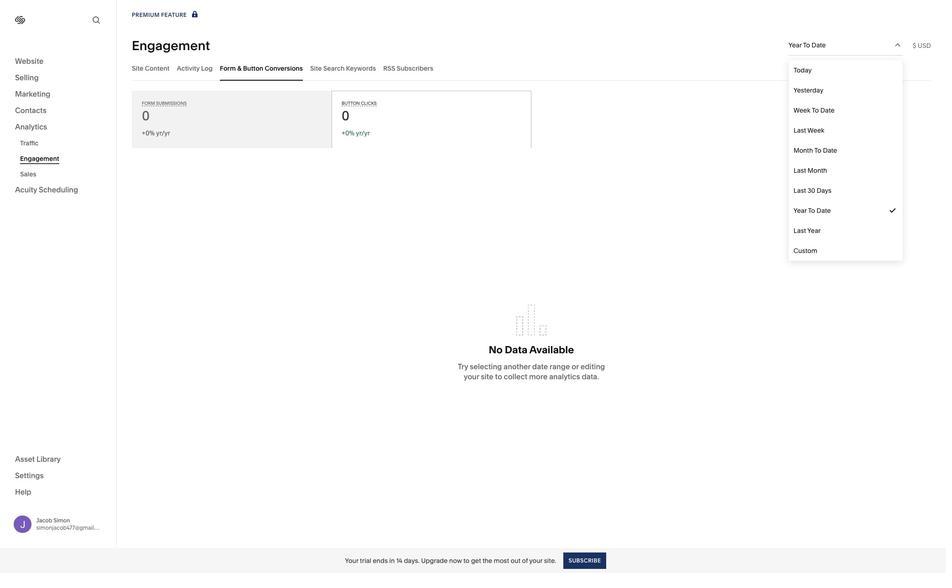 Task type: locate. For each thing, give the bounding box(es) containing it.
1 horizontal spatial 0
[[342, 108, 349, 124]]

try
[[458, 362, 468, 371]]

site inside button
[[132, 64, 143, 72]]

last year
[[794, 227, 821, 235]]

2 last from the top
[[794, 167, 806, 175]]

0 vertical spatial year to date
[[789, 41, 826, 49]]

1 horizontal spatial site
[[310, 64, 322, 72]]

year to date inside button
[[789, 41, 826, 49]]

contacts
[[15, 106, 46, 115]]

submissions
[[156, 101, 187, 106]]

form inside 'form submissions 0 0% yr/yr'
[[142, 101, 155, 106]]

site
[[481, 372, 493, 381]]

4 last from the top
[[794, 227, 806, 235]]

form for 0
[[142, 101, 155, 106]]

yr/yr for button clicks 0 0% yr/yr
[[356, 129, 370, 137]]

1 horizontal spatial engagement
[[132, 38, 210, 53]]

$ usd
[[913, 41, 931, 49]]

analytics
[[549, 372, 580, 381]]

1 site from the left
[[132, 64, 143, 72]]

form inside form & button conversions button
[[220, 64, 236, 72]]

0 horizontal spatial yr/yr
[[156, 129, 170, 137]]

yr/yr inside 'form submissions 0 0% yr/yr'
[[156, 129, 170, 137]]

range
[[550, 362, 570, 371]]

1 vertical spatial your
[[529, 557, 543, 565]]

0 for button clicks 0 0% yr/yr
[[342, 108, 349, 124]]

button left clicks
[[342, 101, 360, 106]]

premium feature button
[[132, 10, 200, 20]]

14
[[396, 557, 402, 565]]

year to date down last 30 days
[[794, 207, 831, 215]]

0 vertical spatial form
[[220, 64, 236, 72]]

0
[[142, 108, 150, 124], [342, 108, 349, 124]]

0 horizontal spatial form
[[142, 101, 155, 106]]

week down yesterday
[[794, 106, 811, 114]]

simonjacob477@gmail.com
[[36, 524, 107, 531]]

form left &
[[220, 64, 236, 72]]

week up month to date
[[808, 126, 824, 135]]

1 vertical spatial form
[[142, 101, 155, 106]]

0%
[[145, 129, 155, 137], [345, 129, 355, 137]]

form left submissions
[[142, 101, 155, 106]]

scheduling
[[39, 185, 78, 194]]

week
[[794, 106, 811, 114], [808, 126, 824, 135]]

1 horizontal spatial your
[[529, 557, 543, 565]]

0 inside "button clicks 0 0% yr/yr"
[[342, 108, 349, 124]]

acuity
[[15, 185, 37, 194]]

0 vertical spatial engagement
[[132, 38, 210, 53]]

1 last from the top
[[794, 126, 806, 135]]

year to date up today at right
[[789, 41, 826, 49]]

date up today at right
[[812, 41, 826, 49]]

data
[[505, 344, 527, 356]]

last up custom
[[794, 227, 806, 235]]

site left content
[[132, 64, 143, 72]]

0 horizontal spatial engagement
[[20, 155, 59, 163]]

3 last from the top
[[794, 187, 806, 195]]

to left the 'get'
[[464, 557, 470, 565]]

last up last 30 days
[[794, 167, 806, 175]]

2 0 from the left
[[342, 108, 349, 124]]

1 horizontal spatial form
[[220, 64, 236, 72]]

1 horizontal spatial 0%
[[345, 129, 355, 137]]

traffic
[[20, 139, 39, 147]]

to up today at right
[[803, 41, 810, 49]]

another
[[504, 362, 531, 371]]

site left the search
[[310, 64, 322, 72]]

your inside try selecting another date range or editing your site to collect more analytics data.
[[464, 372, 479, 381]]

the
[[483, 557, 492, 565]]

acuity scheduling link
[[15, 185, 101, 196]]

1 0% from the left
[[145, 129, 155, 137]]

last left 30
[[794, 187, 806, 195]]

0% inside "button clicks 0 0% yr/yr"
[[345, 129, 355, 137]]

conversions
[[265, 64, 303, 72]]

your trial ends in 14 days. upgrade now to get the most out of your site.
[[345, 557, 556, 565]]

0 vertical spatial week
[[794, 106, 811, 114]]

editing
[[581, 362, 605, 371]]

engagement
[[132, 38, 210, 53], [20, 155, 59, 163]]

1 vertical spatial engagement
[[20, 155, 59, 163]]

last
[[794, 126, 806, 135], [794, 167, 806, 175], [794, 187, 806, 195], [794, 227, 806, 235]]

days.
[[404, 557, 420, 565]]

0 horizontal spatial 0
[[142, 108, 150, 124]]

rss subscribers
[[383, 64, 433, 72]]

data.
[[582, 372, 599, 381]]

jacob
[[36, 517, 52, 524]]

0% inside 'form submissions 0 0% yr/yr'
[[145, 129, 155, 137]]

site
[[132, 64, 143, 72], [310, 64, 322, 72]]

your
[[345, 557, 358, 565]]

1 vertical spatial button
[[342, 101, 360, 106]]

0 vertical spatial your
[[464, 372, 479, 381]]

0 vertical spatial button
[[243, 64, 263, 72]]

site content
[[132, 64, 169, 72]]

content
[[145, 64, 169, 72]]

year to date button
[[789, 35, 903, 55]]

site.
[[544, 557, 556, 565]]

your down try
[[464, 372, 479, 381]]

year
[[789, 41, 802, 49], [794, 207, 807, 215], [807, 227, 821, 235]]

month down last week
[[794, 146, 813, 155]]

year up custom
[[807, 227, 821, 235]]

jacob simon simonjacob477@gmail.com
[[36, 517, 107, 531]]

to down 30
[[808, 207, 815, 215]]

0 horizontal spatial your
[[464, 372, 479, 381]]

yr/yr down submissions
[[156, 129, 170, 137]]

30
[[808, 187, 815, 195]]

1 yr/yr from the left
[[156, 129, 170, 137]]

tab list
[[132, 56, 931, 81]]

year up today at right
[[789, 41, 802, 49]]

year up "last year"
[[794, 207, 807, 215]]

last month
[[794, 167, 827, 175]]

log
[[201, 64, 213, 72]]

to inside button
[[803, 41, 810, 49]]

engagement up content
[[132, 38, 210, 53]]

acuity scheduling
[[15, 185, 78, 194]]

yr/yr for form submissions 0 0% yr/yr
[[156, 129, 170, 137]]

custom
[[794, 247, 817, 255]]

1 horizontal spatial yr/yr
[[356, 129, 370, 137]]

site content button
[[132, 56, 169, 81]]

button right &
[[243, 64, 263, 72]]

analytics
[[15, 122, 47, 131]]

yr/yr inside "button clicks 0 0% yr/yr"
[[356, 129, 370, 137]]

0 inside 'form submissions 0 0% yr/yr'
[[142, 108, 150, 124]]

0 horizontal spatial 0%
[[145, 129, 155, 137]]

0 vertical spatial year
[[789, 41, 802, 49]]

search
[[323, 64, 345, 72]]

to right 'site' on the bottom right
[[495, 372, 502, 381]]

yr/yr
[[156, 129, 170, 137], [356, 129, 370, 137]]

2 vertical spatial year
[[807, 227, 821, 235]]

website link
[[15, 56, 101, 67]]

your right of
[[529, 557, 543, 565]]

settings link
[[15, 471, 101, 481]]

engagement down the traffic
[[20, 155, 59, 163]]

marketing link
[[15, 89, 101, 100]]

marketing
[[15, 89, 50, 99]]

0 horizontal spatial button
[[243, 64, 263, 72]]

1 horizontal spatial to
[[495, 372, 502, 381]]

year inside button
[[789, 41, 802, 49]]

0 horizontal spatial to
[[464, 557, 470, 565]]

asset library
[[15, 455, 61, 464]]

1 0 from the left
[[142, 108, 150, 124]]

to
[[803, 41, 810, 49], [812, 106, 819, 114], [814, 146, 821, 155], [808, 207, 815, 215]]

2 site from the left
[[310, 64, 322, 72]]

week to date
[[794, 106, 835, 114]]

2 0% from the left
[[345, 129, 355, 137]]

site inside button
[[310, 64, 322, 72]]

0 for form submissions 0 0% yr/yr
[[142, 108, 150, 124]]

$
[[913, 41, 916, 49]]

0 vertical spatial to
[[495, 372, 502, 381]]

date
[[812, 41, 826, 49], [820, 106, 835, 114], [823, 146, 837, 155], [817, 207, 831, 215]]

month down month to date
[[808, 167, 827, 175]]

subscribers
[[397, 64, 433, 72]]

1 vertical spatial to
[[464, 557, 470, 565]]

last down week to date
[[794, 126, 806, 135]]

1 vertical spatial year to date
[[794, 207, 831, 215]]

date inside button
[[812, 41, 826, 49]]

yr/yr down clicks
[[356, 129, 370, 137]]

2 yr/yr from the left
[[356, 129, 370, 137]]

1 vertical spatial week
[[808, 126, 824, 135]]

form & button conversions
[[220, 64, 303, 72]]

1 horizontal spatial button
[[342, 101, 360, 106]]

0 horizontal spatial site
[[132, 64, 143, 72]]

form
[[220, 64, 236, 72], [142, 101, 155, 106]]



Task type: describe. For each thing, give the bounding box(es) containing it.
premium
[[132, 11, 160, 18]]

last 30 days
[[794, 187, 832, 195]]

subscribe button
[[564, 553, 606, 569]]

library
[[36, 455, 61, 464]]

rss subscribers button
[[383, 56, 433, 81]]

site for site search keywords
[[310, 64, 322, 72]]

last for last week
[[794, 126, 806, 135]]

date up last month
[[823, 146, 837, 155]]

0 vertical spatial month
[[794, 146, 813, 155]]

premium feature
[[132, 11, 187, 18]]

month to date
[[794, 146, 837, 155]]

selecting
[[470, 362, 502, 371]]

rss
[[383, 64, 395, 72]]

subscribe
[[569, 557, 601, 564]]

activity log button
[[177, 56, 213, 81]]

last for last 30 days
[[794, 187, 806, 195]]

form for button
[[220, 64, 236, 72]]

website
[[15, 57, 44, 66]]

form submissions 0 0% yr/yr
[[142, 101, 187, 137]]

upgrade
[[421, 557, 448, 565]]

collect
[[504, 372, 527, 381]]

settings
[[15, 471, 44, 480]]

usd
[[918, 41, 931, 49]]

button inside button
[[243, 64, 263, 72]]

ends
[[373, 557, 388, 565]]

to up last week
[[812, 106, 819, 114]]

help link
[[15, 487, 31, 497]]

activity log
[[177, 64, 213, 72]]

out
[[511, 557, 521, 565]]

0% for form submissions 0 0% yr/yr
[[145, 129, 155, 137]]

1 vertical spatial month
[[808, 167, 827, 175]]

clicks
[[361, 101, 377, 106]]

button clicks 0 0% yr/yr
[[342, 101, 377, 137]]

of
[[522, 557, 528, 565]]

now
[[449, 557, 462, 565]]

in
[[389, 557, 395, 565]]

trial
[[360, 557, 371, 565]]

no
[[489, 344, 503, 356]]

date up last week
[[820, 106, 835, 114]]

sales link
[[20, 167, 106, 182]]

date
[[532, 362, 548, 371]]

engagement link
[[20, 151, 106, 167]]

asset
[[15, 455, 35, 464]]

button inside "button clicks 0 0% yr/yr"
[[342, 101, 360, 106]]

traffic link
[[20, 135, 106, 151]]

1 vertical spatial year
[[794, 207, 807, 215]]

site search keywords
[[310, 64, 376, 72]]

days
[[817, 187, 832, 195]]

feature
[[161, 11, 187, 18]]

most
[[494, 557, 509, 565]]

site for site content
[[132, 64, 143, 72]]

last for last month
[[794, 167, 806, 175]]

or
[[572, 362, 579, 371]]

to inside try selecting another date range or editing your site to collect more analytics data.
[[495, 372, 502, 381]]

yesterday
[[794, 86, 823, 94]]

form & button conversions button
[[220, 56, 303, 81]]

try selecting another date range or editing your site to collect more analytics data.
[[458, 362, 605, 381]]

keywords
[[346, 64, 376, 72]]

0% for button clicks 0 0% yr/yr
[[345, 129, 355, 137]]

contacts link
[[15, 105, 101, 116]]

last for last year
[[794, 227, 806, 235]]

more
[[529, 372, 548, 381]]

help
[[15, 487, 31, 497]]

to up last month
[[814, 146, 821, 155]]

date down 'days'
[[817, 207, 831, 215]]

last week
[[794, 126, 824, 135]]

selling link
[[15, 73, 101, 83]]

available
[[529, 344, 574, 356]]

get
[[471, 557, 481, 565]]

analytics link
[[15, 122, 101, 133]]

today
[[794, 66, 812, 74]]

site search keywords button
[[310, 56, 376, 81]]

asset library link
[[15, 454, 101, 465]]

tab list containing site content
[[132, 56, 931, 81]]

sales
[[20, 170, 36, 178]]

activity
[[177, 64, 200, 72]]

no data available
[[489, 344, 574, 356]]

selling
[[15, 73, 39, 82]]

&
[[237, 64, 242, 72]]



Task type: vqa. For each thing, say whether or not it's contained in the screenshot.
ENGAGEMENT
yes



